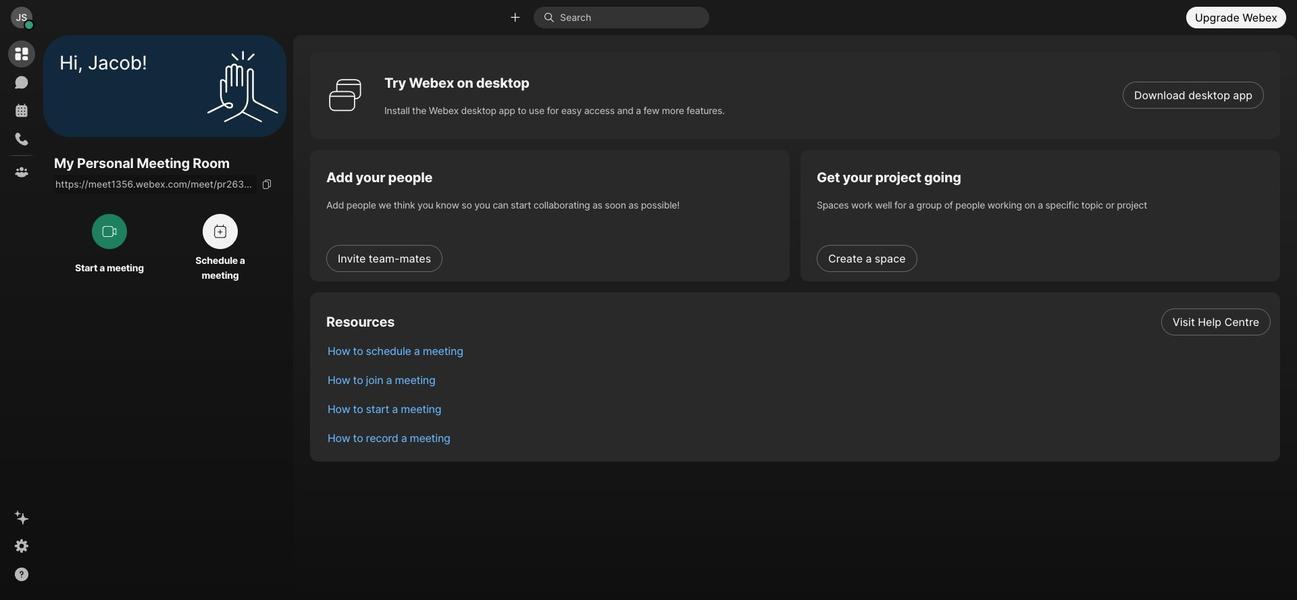 Task type: vqa. For each thing, say whether or not it's contained in the screenshot.
Start a meeting icon
yes



Task type: describe. For each thing, give the bounding box(es) containing it.
3 list item from the top
[[317, 366, 1281, 395]]

2 list item from the top
[[317, 337, 1281, 366]]

help image
[[14, 567, 30, 583]]

messaging, has no new notifications image
[[14, 74, 30, 91]]

schedule a meeting image
[[212, 224, 228, 240]]

5 list item from the top
[[317, 424, 1281, 453]]



Task type: locate. For each thing, give the bounding box(es) containing it.
connect people image
[[509, 11, 522, 24]]

teams, has no new notifications image
[[14, 164, 30, 180]]

1 list item from the top
[[317, 307, 1281, 337]]

1 horizontal spatial wrapper image
[[544, 12, 560, 23]]

wrapper image up dashboard image
[[24, 20, 34, 30]]

wrapper image
[[544, 12, 560, 23], [24, 20, 34, 30]]

0 horizontal spatial wrapper image
[[24, 20, 34, 30]]

what's new image
[[14, 510, 30, 526]]

click to copy your pmr address image
[[262, 179, 272, 190]]

calls image
[[14, 131, 30, 147]]

None text field
[[54, 175, 257, 194]]

4 list item from the top
[[317, 395, 1281, 424]]

meetings image
[[14, 103, 30, 119]]

dashboard image
[[14, 46, 30, 62]]

start a meeting image
[[101, 224, 118, 240]]

settings image
[[14, 539, 30, 555]]

list item
[[317, 307, 1281, 337], [317, 337, 1281, 366], [317, 366, 1281, 395], [317, 395, 1281, 424], [317, 424, 1281, 453]]

two hands high-fiving image
[[202, 46, 283, 127]]

navigation
[[0, 35, 43, 601]]

wrapper image right connect people "image"
[[544, 12, 560, 23]]

webex tab list
[[8, 41, 35, 186]]



